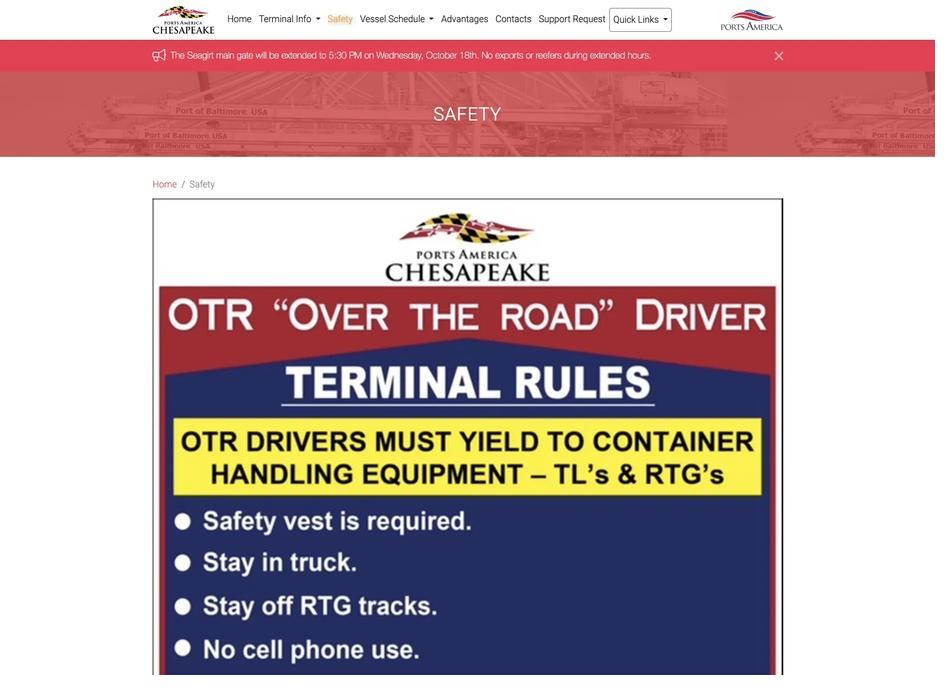 Task type: describe. For each thing, give the bounding box(es) containing it.
advantages
[[442, 14, 489, 24]]

terminal
[[259, 14, 294, 24]]

no
[[482, 50, 493, 61]]

contacts link
[[492, 8, 536, 31]]

hours.
[[628, 50, 652, 61]]

18th.
[[459, 50, 479, 61]]

otr driver terminal rules image
[[152, 199, 784, 676]]

1 extended from the left
[[281, 50, 317, 61]]

the seagirt main gate will be extended to 5:30 pm on wednesday, october 18th.  no exports or reefers during extended hours. link
[[170, 50, 652, 61]]

support request
[[539, 14, 606, 24]]

seagirt
[[187, 50, 214, 61]]

1 horizontal spatial home link
[[224, 8, 255, 31]]

vessel schedule
[[360, 14, 427, 24]]

or
[[526, 50, 533, 61]]

terminal info link
[[255, 8, 324, 31]]

the
[[170, 50, 185, 61]]

on
[[364, 50, 374, 61]]

1 vertical spatial safety
[[434, 104, 502, 125]]

will
[[256, 50, 267, 61]]

main
[[216, 50, 234, 61]]

support
[[539, 14, 571, 24]]

gate
[[237, 50, 253, 61]]

be
[[269, 50, 279, 61]]

home for the right home link
[[227, 14, 252, 24]]

quick links
[[614, 14, 661, 25]]

terminal info
[[259, 14, 314, 24]]

1 vertical spatial home link
[[153, 178, 177, 192]]

vessel schedule link
[[357, 8, 438, 31]]

bullhorn image
[[152, 49, 170, 61]]

reefers
[[536, 50, 562, 61]]

safety inside safety link
[[328, 14, 353, 24]]

the seagirt main gate will be extended to 5:30 pm on wednesday, october 18th.  no exports or reefers during extended hours.
[[170, 50, 652, 61]]



Task type: locate. For each thing, give the bounding box(es) containing it.
schedule
[[389, 14, 425, 24]]

1 horizontal spatial home
[[227, 14, 252, 24]]

1 horizontal spatial extended
[[590, 50, 625, 61]]

to
[[319, 50, 326, 61]]

info
[[296, 14, 312, 24]]

safety
[[328, 14, 353, 24], [434, 104, 502, 125], [190, 179, 215, 190]]

home
[[227, 14, 252, 24], [153, 179, 177, 190]]

close image
[[775, 49, 784, 63]]

october
[[426, 50, 457, 61]]

wednesday,
[[376, 50, 424, 61]]

extended left to
[[281, 50, 317, 61]]

2 horizontal spatial safety
[[434, 104, 502, 125]]

home link
[[224, 8, 255, 31], [153, 178, 177, 192]]

1 horizontal spatial safety
[[328, 14, 353, 24]]

0 horizontal spatial home
[[153, 179, 177, 190]]

pm
[[349, 50, 362, 61]]

2 vertical spatial safety
[[190, 179, 215, 190]]

2 extended from the left
[[590, 50, 625, 61]]

quick links link
[[610, 8, 673, 32]]

extended
[[281, 50, 317, 61], [590, 50, 625, 61]]

0 vertical spatial home link
[[224, 8, 255, 31]]

vessel
[[360, 14, 386, 24]]

advantages link
[[438, 8, 492, 31]]

1 vertical spatial home
[[153, 179, 177, 190]]

extended right the during
[[590, 50, 625, 61]]

exports
[[495, 50, 523, 61]]

safety link
[[324, 8, 357, 31]]

0 horizontal spatial home link
[[153, 178, 177, 192]]

0 vertical spatial safety
[[328, 14, 353, 24]]

request
[[573, 14, 606, 24]]

contacts
[[496, 14, 532, 24]]

support request link
[[536, 8, 610, 31]]

home for the bottom home link
[[153, 179, 177, 190]]

links
[[638, 14, 659, 25]]

0 horizontal spatial extended
[[281, 50, 317, 61]]

the seagirt main gate will be extended to 5:30 pm on wednesday, october 18th.  no exports or reefers during extended hours. alert
[[0, 40, 936, 72]]

0 horizontal spatial safety
[[190, 179, 215, 190]]

during
[[564, 50, 588, 61]]

0 vertical spatial home
[[227, 14, 252, 24]]

quick
[[614, 14, 636, 25]]

5:30
[[329, 50, 347, 61]]



Task type: vqa. For each thing, say whether or not it's contained in the screenshot.
leftmost INVESTMENTS
no



